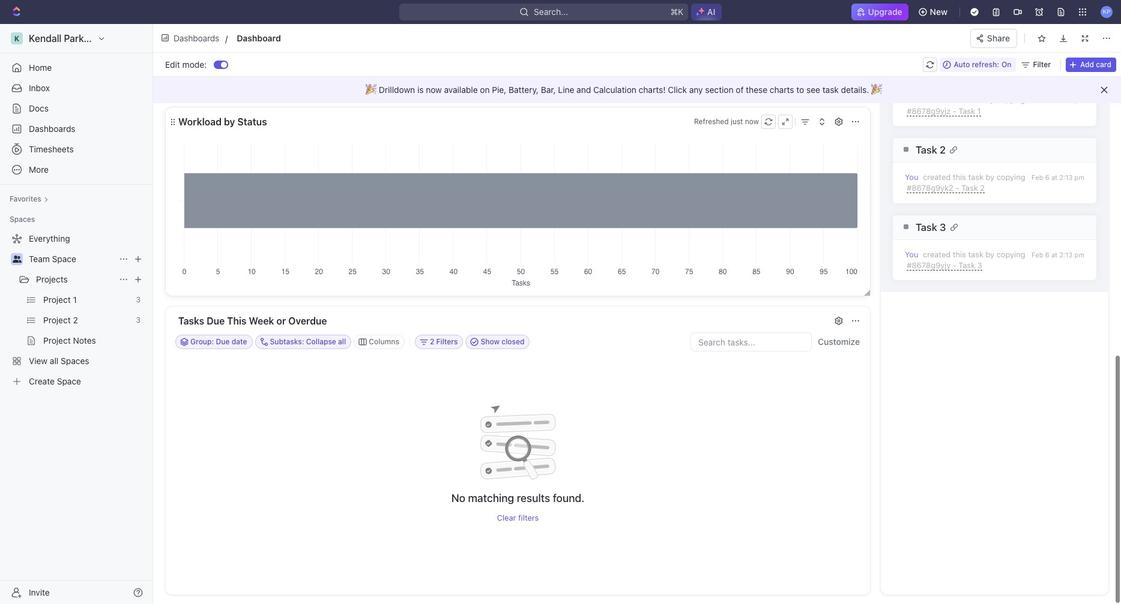 Task type: describe. For each thing, give the bounding box(es) containing it.
edit mode:
[[165, 59, 207, 69]]

you created this task by copying #8678g9yjy - task 3
[[905, 250, 1026, 270]]

filters
[[436, 338, 458, 347]]

due for this
[[207, 316, 225, 327]]

spaces inside tree
[[61, 356, 89, 366]]

1 pm from the top
[[1075, 96, 1085, 104]]

‎task 2 link
[[896, 144, 1085, 156]]

everything
[[29, 234, 70, 244]]

project 2
[[43, 315, 78, 326]]

card
[[1097, 60, 1112, 69]]

filter
[[1034, 60, 1051, 69]]

🎉 drilldown is now available on pie, battery, bar, line and calculation charts! click any section of these charts to see task details.  🎉
[[366, 85, 885, 95]]

by inside button
[[224, 117, 235, 127]]

copying inside you created this task by copying #8678g9yjz - ‎task 1
[[997, 95, 1026, 105]]

by for you created this task by copying #8678g9yjz - ‎task 1
[[986, 95, 995, 105]]

columns button
[[354, 335, 405, 350]]

upgrade
[[868, 7, 903, 17]]

projects link
[[36, 270, 114, 290]]

project 1
[[43, 295, 77, 305]]

found.
[[553, 493, 585, 505]]

#8678g9yjz
[[907, 106, 951, 116]]

everything link
[[5, 229, 145, 249]]

team
[[29, 254, 50, 264]]

mode:
[[182, 59, 207, 69]]

on
[[1002, 60, 1012, 69]]

group: due date
[[190, 338, 247, 347]]

view all spaces
[[29, 356, 89, 366]]

refresh:
[[972, 60, 1000, 69]]

see
[[807, 85, 821, 95]]

available
[[444, 85, 478, 95]]

feb for 3
[[1032, 251, 1044, 259]]

share
[[988, 33, 1010, 43]]

or
[[277, 316, 286, 327]]

1 inside the sidebar "navigation"
[[73, 295, 77, 305]]

feb 6 at 2:13 pm for ‎task 2
[[1032, 174, 1085, 182]]

project notes link
[[43, 332, 145, 351]]

0 vertical spatial spaces
[[10, 215, 35, 224]]

inbox
[[29, 83, 50, 93]]

1 🎉 from the left
[[366, 85, 377, 95]]

created inside you created this task by copying #8678g9yjz - ‎task 1
[[923, 95, 951, 105]]

drilldown
[[379, 85, 415, 95]]

1 6 from the top
[[1046, 96, 1050, 104]]

subtasks:
[[270, 338, 304, 347]]

docs link
[[5, 99, 148, 118]]

timesheets link
[[5, 140, 148, 159]]

you for ‎task 2
[[905, 173, 919, 182]]

🎉 drilldown is now available on pie, battery, bar, line and calculation charts! click any section of these charts to see task details.  🎉 alert
[[153, 77, 1122, 103]]

collapse
[[306, 338, 336, 347]]

kp
[[1103, 8, 1111, 15]]

project 1 link
[[43, 291, 131, 310]]

view all spaces link
[[5, 352, 145, 371]]

edit
[[165, 59, 180, 69]]

tasks due this week or overdue button
[[178, 313, 828, 330]]

home
[[29, 62, 52, 73]]

feb 6 at 2:13 pm for task 3
[[1032, 251, 1085, 259]]

2 inside tree
[[73, 315, 78, 326]]

section
[[706, 85, 734, 95]]

bar,
[[541, 85, 556, 95]]

new
[[930, 7, 948, 17]]

results
[[517, 493, 550, 505]]

any
[[690, 85, 703, 95]]

this inside you created this task by copying #8678g9yjz - ‎task 1
[[953, 95, 967, 105]]

you inside you created this task by copying #8678g9yjz - ‎task 1
[[905, 95, 919, 105]]

now inside alert
[[426, 85, 442, 95]]

dashboards inside the sidebar "navigation"
[[29, 124, 75, 134]]

k
[[14, 34, 19, 43]]

1 at from the top
[[1052, 96, 1058, 104]]

home link
[[5, 58, 148, 77]]

more button
[[5, 160, 148, 180]]

on
[[480, 85, 490, 95]]

inbox link
[[5, 79, 148, 98]]

this
[[227, 316, 247, 327]]

workload
[[178, 117, 222, 127]]

filters
[[518, 514, 539, 523]]

copying for 2
[[997, 173, 1026, 182]]

1 inside you created this task by copying #8678g9yjz - ‎task 1
[[978, 106, 981, 116]]

clear filters
[[497, 514, 539, 523]]

and
[[577, 85, 591, 95]]

no
[[452, 493, 466, 505]]

docs
[[29, 103, 49, 114]]

workspace
[[99, 33, 149, 44]]

task 3 link
[[896, 221, 1085, 234]]

share button
[[971, 29, 1018, 48]]

‎task 2
[[916, 144, 946, 156]]

‎task for #8678g9yk2 - ‎task 2
[[962, 183, 978, 193]]

team space link
[[29, 250, 114, 269]]

tree inside the sidebar "navigation"
[[5, 229, 148, 392]]

add card button
[[1066, 57, 1117, 72]]

space for create space
[[57, 377, 81, 387]]

6 for 3
[[1046, 251, 1050, 259]]

of
[[736, 85, 744, 95]]

tasks due this week or overdue
[[178, 316, 327, 327]]

line
[[558, 85, 575, 95]]

projects
[[36, 275, 68, 285]]

show closed button
[[466, 335, 530, 350]]

user group image
[[12, 256, 21, 263]]

Search tasks... text field
[[691, 333, 812, 351]]

kendall
[[29, 33, 62, 44]]

click
[[668, 85, 687, 95]]

overdue
[[288, 316, 327, 327]]

pm for ‎task 2
[[1075, 174, 1085, 182]]

by for you created this task by copying #8678g9yjy - task 3
[[986, 250, 995, 259]]

#8678g9yk2
[[907, 183, 954, 193]]

1 2:13 from the top
[[1060, 96, 1073, 104]]

pm for task 3
[[1075, 251, 1085, 259]]

is
[[418, 85, 424, 95]]

search...
[[534, 7, 568, 17]]

at for task 3
[[1052, 251, 1058, 259]]

task 3
[[916, 221, 947, 233]]

calculation
[[594, 85, 637, 95]]

kp button
[[1098, 2, 1117, 22]]

timesheets
[[29, 144, 74, 154]]



Task type: vqa. For each thing, say whether or not it's contained in the screenshot.
Filter
yes



Task type: locate. For each thing, give the bounding box(es) containing it.
2 created from the top
[[923, 173, 951, 182]]

1 vertical spatial space
[[57, 377, 81, 387]]

auto
[[954, 60, 971, 69]]

1 feb from the top
[[1032, 96, 1044, 104]]

1 this from the top
[[953, 95, 967, 105]]

3 pm from the top
[[1075, 251, 1085, 259]]

invite
[[29, 588, 50, 598]]

task down "auto refresh: on"
[[969, 95, 984, 105]]

1 vertical spatial pm
[[1075, 174, 1085, 182]]

2:13 for ‎task 2
[[1060, 174, 1073, 182]]

0 vertical spatial dashboards link
[[158, 29, 224, 47]]

2 6 from the top
[[1046, 174, 1050, 182]]

task inside you created this task by copying #8678g9yjy - task 3
[[959, 261, 976, 270]]

due left 'date'
[[216, 338, 230, 347]]

🎉 right details.
[[872, 85, 883, 95]]

this up #8678g9yk2
[[953, 173, 967, 182]]

you up #8678g9yk2
[[905, 173, 919, 182]]

ai button
[[691, 4, 722, 20]]

1 horizontal spatial 1
[[978, 106, 981, 116]]

3 2:13 from the top
[[1060, 251, 1073, 259]]

by inside you created this task by copying #8678g9yjz - ‎task 1
[[986, 95, 995, 105]]

1 horizontal spatial 🎉
[[872, 85, 883, 95]]

by inside you created this task by copying #8678g9yk2 - ‎task 2
[[986, 173, 995, 182]]

‎task inside you created this task by copying #8678g9yjz - ‎task 1
[[959, 106, 976, 116]]

2 inside you created this task by copying #8678g9yk2 - ‎task 2
[[981, 183, 985, 193]]

2 vertical spatial copying
[[997, 250, 1026, 259]]

6 for 2
[[1046, 174, 1050, 182]]

task for #8678g9yk2 - ‎task 2
[[969, 173, 984, 182]]

feb down task 3 link on the top right
[[1032, 251, 1044, 259]]

project up view all spaces
[[43, 336, 71, 346]]

1 vertical spatial this
[[953, 173, 967, 182]]

you
[[905, 95, 919, 105], [905, 173, 919, 182], [905, 250, 919, 259]]

task for #8678g9yjy - task 3
[[969, 250, 984, 259]]

3 feb from the top
[[1032, 251, 1044, 259]]

3 down task 3 link on the top right
[[978, 261, 983, 270]]

0 vertical spatial copying
[[997, 95, 1026, 105]]

workload by status
[[178, 117, 267, 127]]

by inside you created this task by copying #8678g9yjy - task 3
[[986, 250, 995, 259]]

0 horizontal spatial dashboards
[[29, 124, 75, 134]]

project for project notes
[[43, 336, 71, 346]]

1 vertical spatial spaces
[[61, 356, 89, 366]]

created inside you created this task by copying #8678g9yjy - task 3
[[923, 250, 951, 259]]

1 vertical spatial feb
[[1032, 174, 1044, 182]]

0 horizontal spatial 1
[[73, 295, 77, 305]]

2 vertical spatial feb
[[1032, 251, 1044, 259]]

0 vertical spatial 1
[[978, 106, 981, 116]]

0 vertical spatial due
[[207, 316, 225, 327]]

3 up project notes link
[[136, 316, 141, 325]]

1 vertical spatial you
[[905, 173, 919, 182]]

all inside the sidebar "navigation"
[[50, 356, 58, 366]]

0 vertical spatial now
[[426, 85, 442, 95]]

2:13 for task 3
[[1060, 251, 1073, 259]]

ai
[[708, 7, 716, 17]]

to
[[797, 85, 805, 95]]

columns
[[369, 338, 399, 347]]

0 vertical spatial pm
[[1075, 96, 1085, 104]]

kendall parks's workspace
[[29, 33, 149, 44]]

1 vertical spatial all
[[50, 356, 58, 366]]

spaces down 'favorites'
[[10, 215, 35, 224]]

matching
[[468, 493, 514, 505]]

status
[[238, 117, 267, 127]]

3
[[940, 221, 947, 233], [978, 261, 983, 270], [136, 296, 141, 305], [136, 316, 141, 325]]

clear filters button
[[497, 514, 539, 523]]

1 vertical spatial now
[[745, 117, 759, 126]]

all right view
[[50, 356, 58, 366]]

due inside button
[[207, 316, 225, 327]]

2 vertical spatial at
[[1052, 251, 1058, 259]]

3 inside you created this task by copying #8678g9yjy - task 3
[[978, 261, 983, 270]]

2 filters
[[430, 338, 458, 347]]

task down ‎task 2 link
[[969, 173, 984, 182]]

0 horizontal spatial task
[[916, 221, 938, 233]]

2 you from the top
[[905, 173, 919, 182]]

now right just at the right top
[[745, 117, 759, 126]]

2 vertical spatial -
[[953, 261, 957, 270]]

0 vertical spatial at
[[1052, 96, 1058, 104]]

3 project from the top
[[43, 336, 71, 346]]

1 vertical spatial ‎task
[[916, 144, 938, 156]]

1 vertical spatial copying
[[997, 173, 1026, 182]]

team space
[[29, 254, 76, 264]]

feb 6 at 2:13 pm
[[1032, 96, 1085, 104], [1032, 174, 1085, 182], [1032, 251, 1085, 259]]

0 vertical spatial project
[[43, 295, 71, 305]]

2 vertical spatial you
[[905, 250, 919, 259]]

you up #8678g9yjy
[[905, 250, 919, 259]]

0 horizontal spatial spaces
[[10, 215, 35, 224]]

created up #8678g9yjz
[[923, 95, 951, 105]]

at for ‎task 2
[[1052, 174, 1058, 182]]

project for project 2
[[43, 315, 71, 326]]

no matching results found.
[[452, 493, 585, 505]]

‎task
[[959, 106, 976, 116], [916, 144, 938, 156], [962, 183, 978, 193]]

show
[[481, 338, 500, 347]]

0 vertical spatial ‎task
[[959, 106, 976, 116]]

2 feb 6 at 2:13 pm from the top
[[1032, 174, 1085, 182]]

#8678g9yjy
[[907, 261, 951, 270]]

3 copying from the top
[[997, 250, 1026, 259]]

- inside you created this task by copying #8678g9yk2 - ‎task 2
[[956, 183, 960, 193]]

by down ‎task 2 link
[[986, 173, 995, 182]]

group:
[[190, 338, 214, 347]]

this for task 3
[[953, 250, 967, 259]]

2 vertical spatial ‎task
[[962, 183, 978, 193]]

created for ‎task
[[923, 173, 951, 182]]

2 vertical spatial 6
[[1046, 251, 1050, 259]]

‎task right #8678g9yjz
[[959, 106, 976, 116]]

tasks
[[178, 316, 204, 327]]

this down auto
[[953, 95, 967, 105]]

space down view all spaces link
[[57, 377, 81, 387]]

‎task inside you created this task by copying #8678g9yk2 - ‎task 2
[[962, 183, 978, 193]]

create space link
[[5, 372, 145, 392]]

1 vertical spatial dashboards
[[29, 124, 75, 134]]

1 horizontal spatial now
[[745, 117, 759, 126]]

auto refresh: on
[[954, 60, 1012, 69]]

2 🎉 from the left
[[872, 85, 883, 95]]

all right collapse
[[338, 338, 346, 347]]

task
[[823, 85, 839, 95], [969, 95, 984, 105], [969, 173, 984, 182], [969, 250, 984, 259]]

dashboards
[[174, 33, 219, 43], [29, 124, 75, 134]]

project down project 1
[[43, 315, 71, 326]]

created for task
[[923, 250, 951, 259]]

2 up you created this task by copying #8678g9yk2 - ‎task 2
[[940, 144, 946, 156]]

favorites button
[[5, 192, 53, 207]]

‎task right #8678g9yk2
[[962, 183, 978, 193]]

0 horizontal spatial 🎉
[[366, 85, 377, 95]]

by down "refresh:"
[[986, 95, 995, 105]]

3 feb 6 at 2:13 pm from the top
[[1032, 251, 1085, 259]]

copying down ‎task 2 link
[[997, 173, 1026, 182]]

1 you from the top
[[905, 95, 919, 105]]

task for #8678g9yjz - ‎task 1
[[969, 95, 984, 105]]

you inside you created this task by copying #8678g9yk2 - ‎task 2
[[905, 173, 919, 182]]

2 down ‎task 2 link
[[981, 183, 985, 193]]

subtasks: collapse all
[[270, 338, 346, 347]]

🎉 left 'drilldown' on the top left of page
[[366, 85, 377, 95]]

task inside you created this task by copying #8678g9yjz - ‎task 1
[[969, 95, 984, 105]]

2 project from the top
[[43, 315, 71, 326]]

create
[[29, 377, 55, 387]]

charts
[[770, 85, 795, 95]]

task down task 3 link on the top right
[[969, 250, 984, 259]]

dashboards up timesheets
[[29, 124, 75, 134]]

you up #8678g9yjz
[[905, 95, 919, 105]]

0 vertical spatial -
[[953, 106, 957, 116]]

feb down ‎task 2 link
[[1032, 174, 1044, 182]]

this
[[953, 95, 967, 105], [953, 173, 967, 182], [953, 250, 967, 259]]

0 vertical spatial task
[[916, 221, 938, 233]]

copying inside you created this task by copying #8678g9yk2 - ‎task 2
[[997, 173, 1026, 182]]

1
[[978, 106, 981, 116], [73, 295, 77, 305]]

you for task 3
[[905, 250, 919, 259]]

space for team space
[[52, 254, 76, 264]]

0 vertical spatial feb 6 at 2:13 pm
[[1032, 96, 1085, 104]]

2 up project notes
[[73, 315, 78, 326]]

1 vertical spatial dashboards link
[[5, 120, 148, 139]]

2 vertical spatial this
[[953, 250, 967, 259]]

feb
[[1032, 96, 1044, 104], [1032, 174, 1044, 182], [1032, 251, 1044, 259]]

spaces up create space link
[[61, 356, 89, 366]]

2 left filters
[[430, 338, 435, 347]]

tree
[[5, 229, 148, 392]]

1 vertical spatial at
[[1052, 174, 1058, 182]]

- inside you created this task by copying #8678g9yjy - task 3
[[953, 261, 957, 270]]

0 horizontal spatial dashboards link
[[5, 120, 148, 139]]

task up #8678g9yjy
[[916, 221, 938, 233]]

0 vertical spatial created
[[923, 95, 951, 105]]

created up #8678g9yjy
[[923, 250, 951, 259]]

1 horizontal spatial task
[[959, 261, 976, 270]]

3 created from the top
[[923, 250, 951, 259]]

1 vertical spatial created
[[923, 173, 951, 182]]

just
[[731, 117, 743, 126]]

dashboards link down docs link
[[5, 120, 148, 139]]

1 vertical spatial feb 6 at 2:13 pm
[[1032, 174, 1085, 182]]

‎task for #8678g9yjz - ‎task 1
[[959, 106, 976, 116]]

2 feb from the top
[[1032, 174, 1044, 182]]

1 horizontal spatial dashboards link
[[158, 29, 224, 47]]

0 vertical spatial feb
[[1032, 96, 1044, 104]]

dashboards link up mode:
[[158, 29, 224, 47]]

due for date
[[216, 338, 230, 347]]

0 horizontal spatial all
[[50, 356, 58, 366]]

created up #8678g9yk2
[[923, 173, 951, 182]]

0 vertical spatial you
[[905, 95, 919, 105]]

0 vertical spatial all
[[338, 338, 346, 347]]

space down everything link
[[52, 254, 76, 264]]

2 vertical spatial pm
[[1075, 251, 1085, 259]]

1 horizontal spatial dashboards
[[174, 33, 219, 43]]

task right see
[[823, 85, 839, 95]]

3 6 from the top
[[1046, 251, 1050, 259]]

0 vertical spatial 6
[[1046, 96, 1050, 104]]

1 vertical spatial project
[[43, 315, 71, 326]]

pie,
[[492, 85, 507, 95]]

6
[[1046, 96, 1050, 104], [1046, 174, 1050, 182], [1046, 251, 1050, 259]]

- for 2
[[956, 183, 960, 193]]

upgrade link
[[852, 4, 909, 20]]

2 vertical spatial created
[[923, 250, 951, 259]]

pm
[[1075, 96, 1085, 104], [1075, 174, 1085, 182], [1075, 251, 1085, 259]]

week
[[249, 316, 274, 327]]

1 feb 6 at 2:13 pm from the top
[[1032, 96, 1085, 104]]

3 up you created this task by copying #8678g9yjy - task 3
[[940, 221, 947, 233]]

- inside you created this task by copying #8678g9yjz - ‎task 1
[[953, 106, 957, 116]]

None text field
[[237, 31, 555, 46]]

this down task 3 link on the top right
[[953, 250, 967, 259]]

tree containing everything
[[5, 229, 148, 392]]

2:13
[[1060, 96, 1073, 104], [1060, 174, 1073, 182], [1060, 251, 1073, 259]]

workload by status button
[[178, 114, 690, 130]]

details.
[[841, 85, 870, 95]]

2 filters button
[[415, 335, 463, 350]]

1 vertical spatial 1
[[73, 295, 77, 305]]

these
[[746, 85, 768, 95]]

notes
[[73, 336, 96, 346]]

1 vertical spatial 2:13
[[1060, 174, 1073, 182]]

0 vertical spatial 2:13
[[1060, 96, 1073, 104]]

copying for 3
[[997, 250, 1026, 259]]

copying inside you created this task by copying #8678g9yjy - task 3
[[997, 250, 1026, 259]]

now
[[426, 85, 442, 95], [745, 117, 759, 126]]

all
[[338, 338, 346, 347], [50, 356, 58, 366]]

1 vertical spatial 6
[[1046, 174, 1050, 182]]

charts!
[[639, 85, 666, 95]]

this inside you created this task by copying #8678g9yjy - task 3
[[953, 250, 967, 259]]

created inside you created this task by copying #8678g9yk2 - ‎task 2
[[923, 173, 951, 182]]

dashboards up mode:
[[174, 33, 219, 43]]

create space
[[29, 377, 81, 387]]

clear
[[497, 514, 516, 523]]

project up the project 2
[[43, 295, 71, 305]]

2 this from the top
[[953, 173, 967, 182]]

feb down filter button
[[1032, 96, 1044, 104]]

dashboards link
[[158, 29, 224, 47], [5, 120, 148, 139]]

1 up ‎task 2 link
[[978, 106, 981, 116]]

3 this from the top
[[953, 250, 967, 259]]

copying down task 3 link on the top right
[[997, 250, 1026, 259]]

closed
[[502, 338, 525, 347]]

2 at from the top
[[1052, 174, 1058, 182]]

1 horizontal spatial all
[[338, 338, 346, 347]]

1 down projects link
[[73, 295, 77, 305]]

- right #8678g9yjz
[[953, 106, 957, 116]]

2 inside dropdown button
[[430, 338, 435, 347]]

due up group: due date
[[207, 316, 225, 327]]

2 vertical spatial feb 6 at 2:13 pm
[[1032, 251, 1085, 259]]

3 right project 1 link
[[136, 296, 141, 305]]

this for ‎task 2
[[953, 173, 967, 182]]

kendall parks's workspace, , element
[[11, 32, 23, 44]]

by left status
[[224, 117, 235, 127]]

- right #8678g9yjy
[[953, 261, 957, 270]]

filter button
[[1019, 57, 1056, 72]]

1 vertical spatial due
[[216, 338, 230, 347]]

1 horizontal spatial spaces
[[61, 356, 89, 366]]

- right #8678g9yk2
[[956, 183, 960, 193]]

filter button
[[1019, 57, 1056, 72]]

sidebar navigation
[[0, 24, 156, 605]]

you inside you created this task by copying #8678g9yjy - task 3
[[905, 250, 919, 259]]

1 created from the top
[[923, 95, 951, 105]]

now right is
[[426, 85, 442, 95]]

this inside you created this task by copying #8678g9yk2 - ‎task 2
[[953, 173, 967, 182]]

1 copying from the top
[[997, 95, 1026, 105]]

feb for 2
[[1032, 174, 1044, 182]]

0 vertical spatial this
[[953, 95, 967, 105]]

project 2 link
[[43, 311, 131, 330]]

0 vertical spatial dashboards
[[174, 33, 219, 43]]

add card
[[1081, 60, 1112, 69]]

task right #8678g9yjy
[[959, 261, 976, 270]]

by down task 3 link on the top right
[[986, 250, 995, 259]]

3 you from the top
[[905, 250, 919, 259]]

project for project 1
[[43, 295, 71, 305]]

‎task up #8678g9yk2
[[916, 144, 938, 156]]

you created this task by copying #8678g9yjz - ‎task 1
[[905, 95, 1026, 116]]

3 at from the top
[[1052, 251, 1058, 259]]

task inside you created this task by copying #8678g9yk2 - ‎task 2
[[969, 173, 984, 182]]

new button
[[914, 2, 955, 22]]

space
[[52, 254, 76, 264], [57, 377, 81, 387]]

0 horizontal spatial now
[[426, 85, 442, 95]]

0 vertical spatial space
[[52, 254, 76, 264]]

2 vertical spatial 2:13
[[1060, 251, 1073, 259]]

spaces
[[10, 215, 35, 224], [61, 356, 89, 366]]

more
[[29, 165, 49, 175]]

2 vertical spatial project
[[43, 336, 71, 346]]

1 vertical spatial -
[[956, 183, 960, 193]]

task inside alert
[[823, 85, 839, 95]]

- for 3
[[953, 261, 957, 270]]

copying down on on the top right
[[997, 95, 1026, 105]]

add
[[1081, 60, 1095, 69]]

2 2:13 from the top
[[1060, 174, 1073, 182]]

1 project from the top
[[43, 295, 71, 305]]

1 vertical spatial task
[[959, 261, 976, 270]]

2 pm from the top
[[1075, 174, 1085, 182]]

by for you created this task by copying #8678g9yk2 - ‎task 2
[[986, 173, 995, 182]]

task inside you created this task by copying #8678g9yjy - task 3
[[969, 250, 984, 259]]

2 copying from the top
[[997, 173, 1026, 182]]

at
[[1052, 96, 1058, 104], [1052, 174, 1058, 182], [1052, 251, 1058, 259]]



